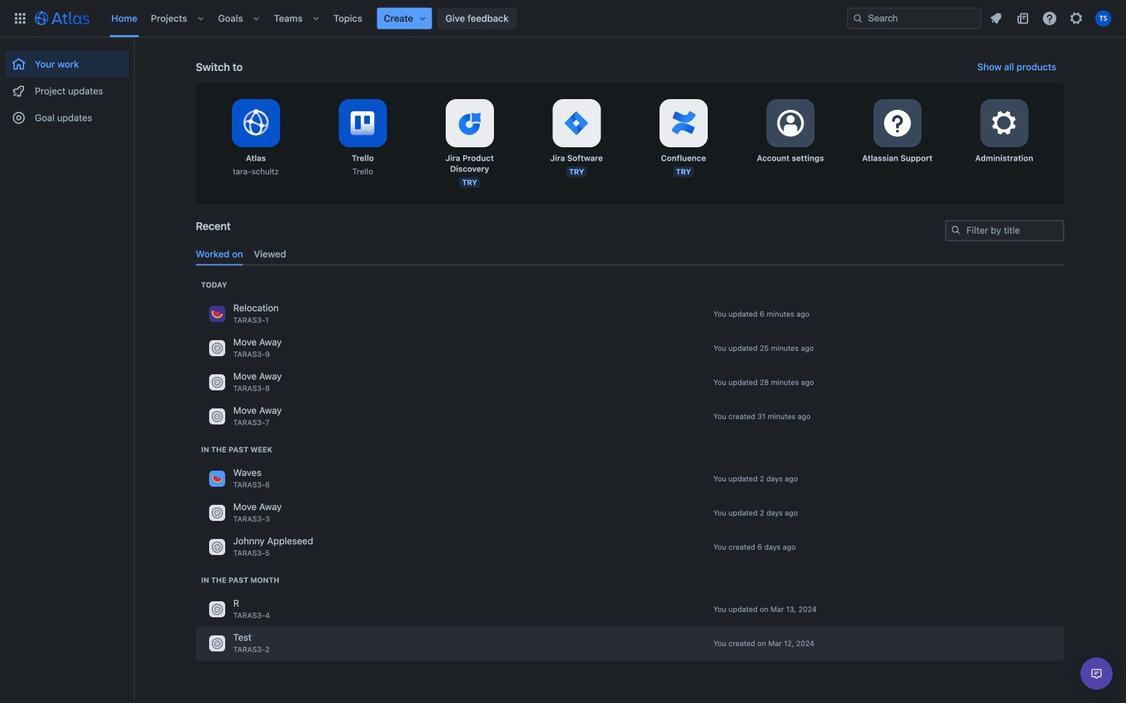 Task type: locate. For each thing, give the bounding box(es) containing it.
heading
[[201, 280, 227, 291], [201, 445, 272, 455], [201, 575, 279, 586]]

account image
[[1095, 10, 1111, 26]]

1 vertical spatial townsquare image
[[209, 471, 225, 487]]

0 vertical spatial heading
[[201, 280, 227, 291]]

3 heading from the top
[[201, 575, 279, 586]]

2 heading from the top
[[201, 445, 272, 455]]

tab list
[[190, 243, 1070, 266]]

heading for second townsquare image from the bottom of the page
[[201, 575, 279, 586]]

1 townsquare image from the top
[[209, 306, 225, 322]]

1 vertical spatial heading
[[201, 445, 272, 455]]

3 townsquare image from the top
[[209, 409, 225, 425]]

top element
[[8, 0, 847, 37]]

6 townsquare image from the top
[[209, 636, 225, 652]]

None search field
[[847, 8, 981, 29]]

4 townsquare image from the top
[[209, 505, 225, 521]]

0 vertical spatial townsquare image
[[209, 375, 225, 391]]

settings image
[[1069, 10, 1085, 26], [881, 107, 914, 139], [988, 107, 1020, 139]]

1 heading from the top
[[201, 280, 227, 291]]

3 townsquare image from the top
[[209, 540, 225, 556]]

help image
[[1042, 10, 1058, 26]]

townsquare image
[[209, 375, 225, 391], [209, 471, 225, 487], [209, 540, 225, 556]]

2 townsquare image from the top
[[209, 340, 225, 357]]

banner
[[0, 0, 1126, 38]]

settings image
[[774, 107, 807, 139]]

search image
[[951, 225, 961, 236]]

2 vertical spatial townsquare image
[[209, 540, 225, 556]]

townsquare image
[[209, 306, 225, 322], [209, 340, 225, 357], [209, 409, 225, 425], [209, 505, 225, 521], [209, 602, 225, 618], [209, 636, 225, 652]]

1 townsquare image from the top
[[209, 375, 225, 391]]

townsquare image for 5th townsquare image from the bottom of the page
[[209, 375, 225, 391]]

2 vertical spatial heading
[[201, 575, 279, 586]]

group
[[5, 38, 129, 135]]

townsquare image for third townsquare image from the bottom of the page
[[209, 540, 225, 556]]

1 horizontal spatial settings image
[[988, 107, 1020, 139]]



Task type: describe. For each thing, give the bounding box(es) containing it.
switch to... image
[[12, 10, 28, 26]]

heading for 1st townsquare image from the top
[[201, 280, 227, 291]]

heading for second townsquare icon from the top of the page
[[201, 445, 272, 455]]

open intercom messenger image
[[1089, 666, 1105, 682]]

notifications image
[[988, 10, 1004, 26]]

2 horizontal spatial settings image
[[1069, 10, 1085, 26]]

5 townsquare image from the top
[[209, 602, 225, 618]]

Filter by title field
[[947, 222, 1063, 240]]

Search field
[[847, 8, 981, 29]]

search image
[[853, 13, 863, 24]]

2 townsquare image from the top
[[209, 471, 225, 487]]

0 horizontal spatial settings image
[[881, 107, 914, 139]]



Task type: vqa. For each thing, say whether or not it's contained in the screenshot.
Notifications 'icon'
yes



